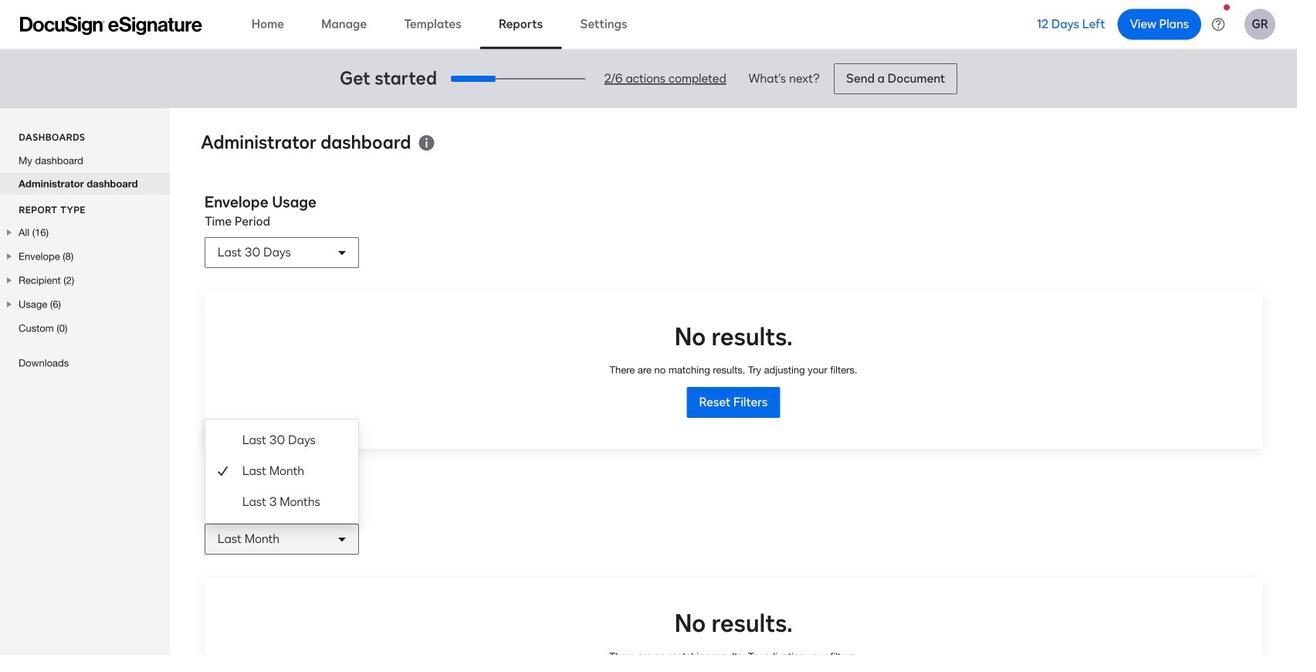 Task type: vqa. For each thing, say whether or not it's contained in the screenshot.
'DocuSign eSignature' image
yes



Task type: describe. For each thing, give the bounding box(es) containing it.
docusign esignature image
[[20, 17, 202, 35]]



